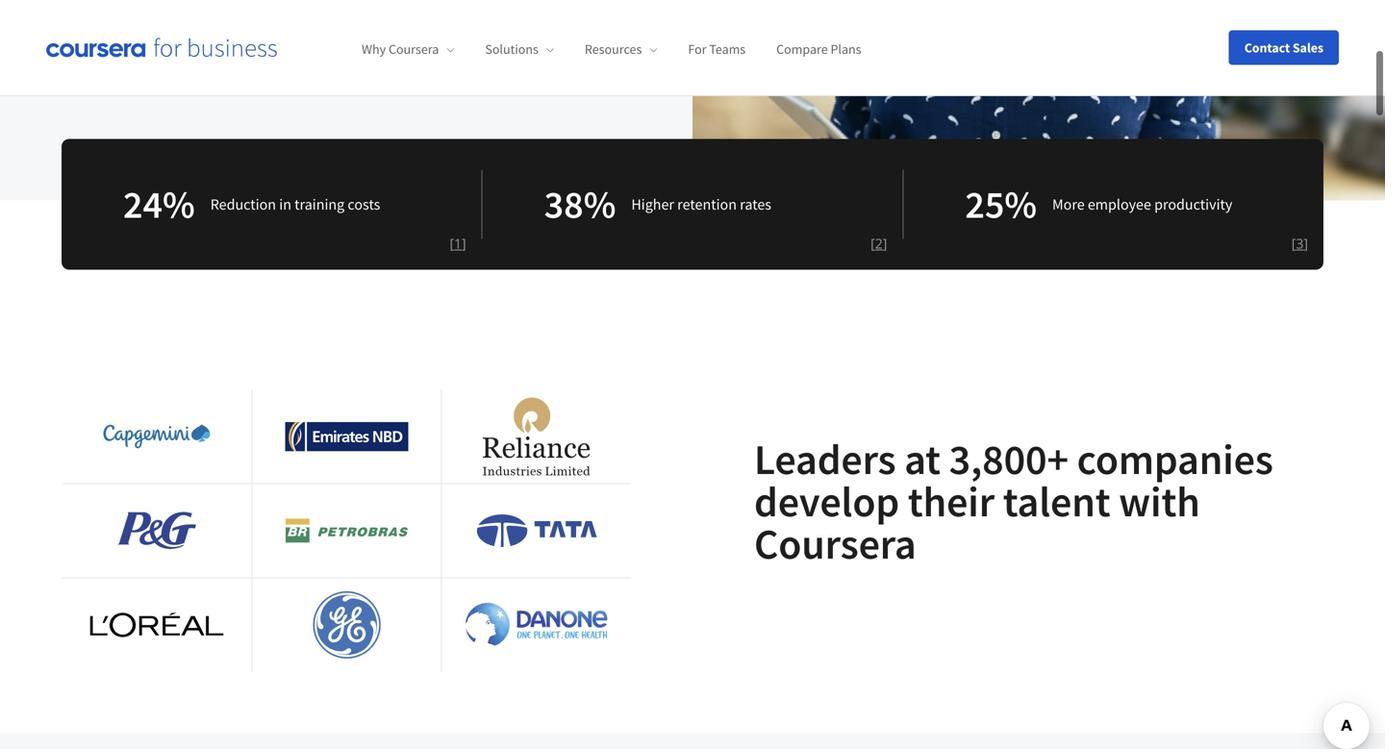 Task type: locate. For each thing, give the bounding box(es) containing it.
why coursera link
[[362, 41, 455, 58]]

retention
[[678, 195, 737, 214]]

tata logo image
[[477, 515, 597, 548]]

reliance logo image
[[483, 398, 591, 476]]

fewer
[[129, 56, 165, 76]]

teams
[[709, 41, 746, 58], [413, 56, 455, 76]]

]
[[462, 234, 466, 253], [883, 234, 888, 253], [1304, 234, 1309, 253]]

get
[[306, 56, 328, 76]]

coursera right why
[[389, 41, 439, 58]]

than
[[168, 56, 198, 76]]

[ 1 ]
[[450, 234, 466, 253]]

contact sales
[[1245, 39, 1324, 56]]

petrobras logo image
[[286, 519, 408, 543]]

why
[[362, 41, 386, 58]]

sales
[[1293, 39, 1324, 56]]

] for 25%
[[1304, 234, 1309, 253]]

capgemini logo image
[[104, 425, 210, 449]]

0 horizontal spatial ]
[[462, 234, 466, 253]]

more employee productivity
[[1053, 195, 1233, 214]]

1 horizontal spatial ]
[[883, 234, 888, 253]]

2
[[875, 234, 883, 253]]

leaders at 3,800+ companies develop their talent with coursera
[[754, 433, 1274, 571]]

plans
[[831, 41, 862, 58]]

[ 2 ]
[[871, 234, 888, 253]]

employee
[[1088, 195, 1152, 214]]

2 horizontal spatial ]
[[1304, 234, 1309, 253]]

] for 24%
[[462, 234, 466, 253]]

more
[[1053, 195, 1085, 214]]

compare plans
[[777, 41, 862, 58]]

0 horizontal spatial [
[[450, 234, 454, 253]]

38%
[[544, 180, 616, 229]]

2 ] from the left
[[883, 234, 888, 253]]

companies
[[1077, 433, 1274, 486]]

coursera down leaders
[[754, 517, 917, 571]]

productivity
[[1155, 195, 1233, 214]]

their
[[908, 475, 995, 528]]

[
[[450, 234, 454, 253], [871, 234, 875, 253], [1292, 234, 1297, 253]]

[ for 38%
[[871, 234, 875, 253]]

3 [ from the left
[[1292, 234, 1297, 253]]

3
[[1297, 234, 1304, 253]]

upskilling
[[62, 56, 126, 76]]

1 horizontal spatial [
[[871, 234, 875, 253]]

resources
[[585, 41, 642, 58]]

1 ] from the left
[[462, 234, 466, 253]]

1 [ from the left
[[450, 234, 454, 253]]

2 horizontal spatial [
[[1292, 234, 1297, 253]]

at
[[905, 433, 941, 486]]

2 [ from the left
[[871, 234, 875, 253]]

higher
[[632, 195, 675, 214]]

coursera
[[389, 41, 439, 58], [332, 56, 389, 76], [754, 517, 917, 571]]

3 ] from the left
[[1304, 234, 1309, 253]]

24%
[[123, 180, 195, 229]]

[ for 25%
[[1292, 234, 1297, 253]]



Task type: vqa. For each thing, say whether or not it's contained in the screenshot.
right [
yes



Task type: describe. For each thing, give the bounding box(es) containing it.
125
[[201, 56, 224, 76]]

1 horizontal spatial teams
[[709, 41, 746, 58]]

compare plans link
[[777, 41, 862, 58]]

reduction
[[210, 195, 276, 214]]

for
[[688, 41, 707, 58]]

rates
[[740, 195, 772, 214]]

employees?
[[227, 56, 303, 76]]

coursera left for
[[332, 56, 389, 76]]

coursera inside leaders at 3,800+ companies develop their talent with coursera
[[754, 517, 917, 571]]

leaders
[[754, 433, 896, 486]]

training
[[295, 195, 345, 214]]

compare
[[777, 41, 828, 58]]

contact sales button
[[1230, 30, 1339, 65]]

resources link
[[585, 41, 658, 58]]

0 horizontal spatial teams
[[413, 56, 455, 76]]

3,800+
[[949, 433, 1069, 486]]

for teams
[[688, 41, 746, 58]]

p&g logo image
[[118, 512, 196, 550]]

reduction in training costs
[[210, 195, 380, 214]]

costs
[[348, 195, 380, 214]]

for
[[392, 56, 410, 76]]

higher retention rates
[[632, 195, 772, 214]]

] for 38%
[[883, 234, 888, 253]]

1
[[454, 234, 462, 253]]

[ 3 ]
[[1292, 234, 1309, 253]]

for teams link
[[688, 41, 746, 58]]

in
[[279, 195, 292, 214]]

talent
[[1003, 475, 1111, 528]]

coursera for business image
[[46, 38, 277, 57]]

upskilling fewer than 125 employees? get coursera for teams
[[62, 56, 455, 76]]

solutions link
[[485, 41, 554, 58]]

emirates logo image
[[285, 422, 408, 452]]

with
[[1119, 475, 1201, 528]]

solutions
[[485, 41, 539, 58]]

[ for 24%
[[450, 234, 454, 253]]

develop
[[754, 475, 900, 528]]

danone logo image
[[465, 603, 608, 648]]

why coursera
[[362, 41, 439, 58]]

l'oreal logo image
[[86, 609, 228, 642]]

25%
[[965, 180, 1037, 229]]

contact
[[1245, 39, 1291, 56]]

ge logo image
[[307, 587, 387, 665]]



